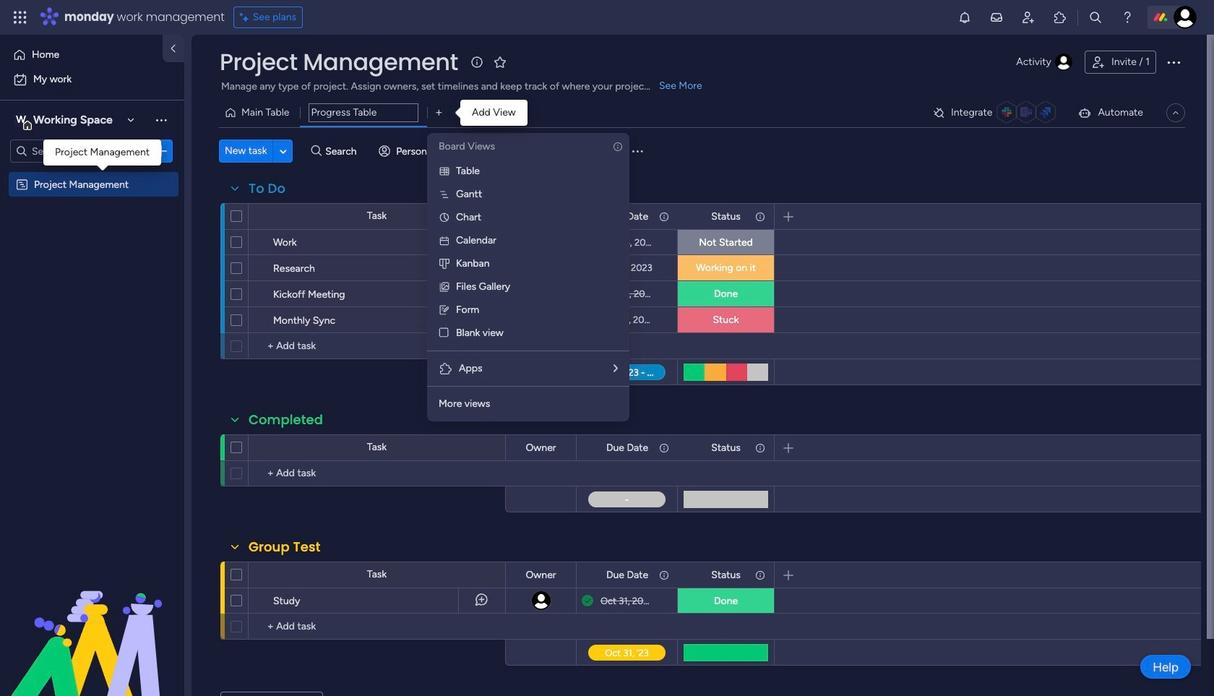 Task type: locate. For each thing, give the bounding box(es) containing it.
menu image
[[630, 144, 645, 158]]

list box
[[0, 169, 184, 391]]

option
[[9, 43, 154, 67], [9, 68, 176, 91], [0, 171, 184, 174]]

1 + add task text field from the top
[[256, 338, 499, 355]]

update feed image
[[990, 10, 1004, 25]]

1 vertical spatial option
[[9, 68, 176, 91]]

None field
[[216, 47, 462, 77], [309, 103, 419, 122], [245, 179, 289, 198], [603, 209, 652, 224], [708, 209, 744, 224], [245, 411, 327, 429], [522, 440, 560, 456], [603, 440, 652, 456], [708, 440, 744, 456], [245, 538, 324, 557], [522, 567, 560, 583], [603, 567, 652, 583], [708, 567, 744, 583], [216, 47, 462, 77], [309, 103, 419, 122], [245, 179, 289, 198], [603, 209, 652, 224], [708, 209, 744, 224], [245, 411, 327, 429], [522, 440, 560, 456], [603, 440, 652, 456], [708, 440, 744, 456], [245, 538, 324, 557], [522, 567, 560, 583], [603, 567, 652, 583], [708, 567, 744, 583]]

workspace image
[[14, 112, 28, 128]]

angle down image
[[280, 146, 287, 157]]

1 vertical spatial + add task text field
[[256, 465, 499, 482]]

invite members image
[[1021, 10, 1036, 25]]

column information image
[[659, 211, 670, 222], [755, 211, 766, 222], [755, 442, 766, 454], [659, 569, 670, 581], [755, 569, 766, 581]]

v2 search image
[[311, 143, 322, 159]]

add to favorites image
[[493, 55, 507, 69]]

0 vertical spatial + add task text field
[[256, 338, 499, 355]]

apps image
[[439, 361, 453, 376]]

arrow down image
[[491, 142, 509, 160]]

see plans image
[[240, 9, 253, 25]]

lottie animation element
[[0, 550, 184, 696]]

v2 done deadline image
[[582, 594, 594, 608]]

options image
[[154, 144, 168, 158], [201, 224, 213, 260], [201, 250, 213, 286], [201, 276, 213, 312], [201, 302, 213, 338], [201, 582, 213, 618]]

+ Add task text field
[[256, 338, 499, 355], [256, 465, 499, 482]]

lottie animation image
[[0, 550, 184, 696]]

show board description image
[[468, 55, 486, 69]]

0 vertical spatial option
[[9, 43, 154, 67]]



Task type: vqa. For each thing, say whether or not it's contained in the screenshot.
first THE R from right
no



Task type: describe. For each thing, give the bounding box(es) containing it.
notifications image
[[958, 10, 972, 25]]

help image
[[1121, 10, 1135, 25]]

Search field
[[322, 141, 365, 161]]

options image
[[1165, 53, 1183, 71]]

bob builder image
[[1174, 6, 1197, 29]]

Search in workspace field
[[30, 143, 121, 159]]

list arrow image
[[614, 364, 618, 374]]

board activity image
[[1055, 53, 1073, 71]]

search everything image
[[1089, 10, 1103, 25]]

select product image
[[13, 10, 27, 25]]

monday marketplace image
[[1053, 10, 1068, 25]]

+ Add task text field
[[256, 618, 499, 635]]

workspace selection element
[[14, 111, 115, 130]]

2 vertical spatial option
[[0, 171, 184, 174]]

2 + add task text field from the top
[[256, 465, 499, 482]]

add view image
[[436, 107, 442, 118]]

column information image
[[659, 442, 670, 454]]

workspace options image
[[154, 113, 168, 127]]

collapse board header image
[[1170, 107, 1182, 119]]



